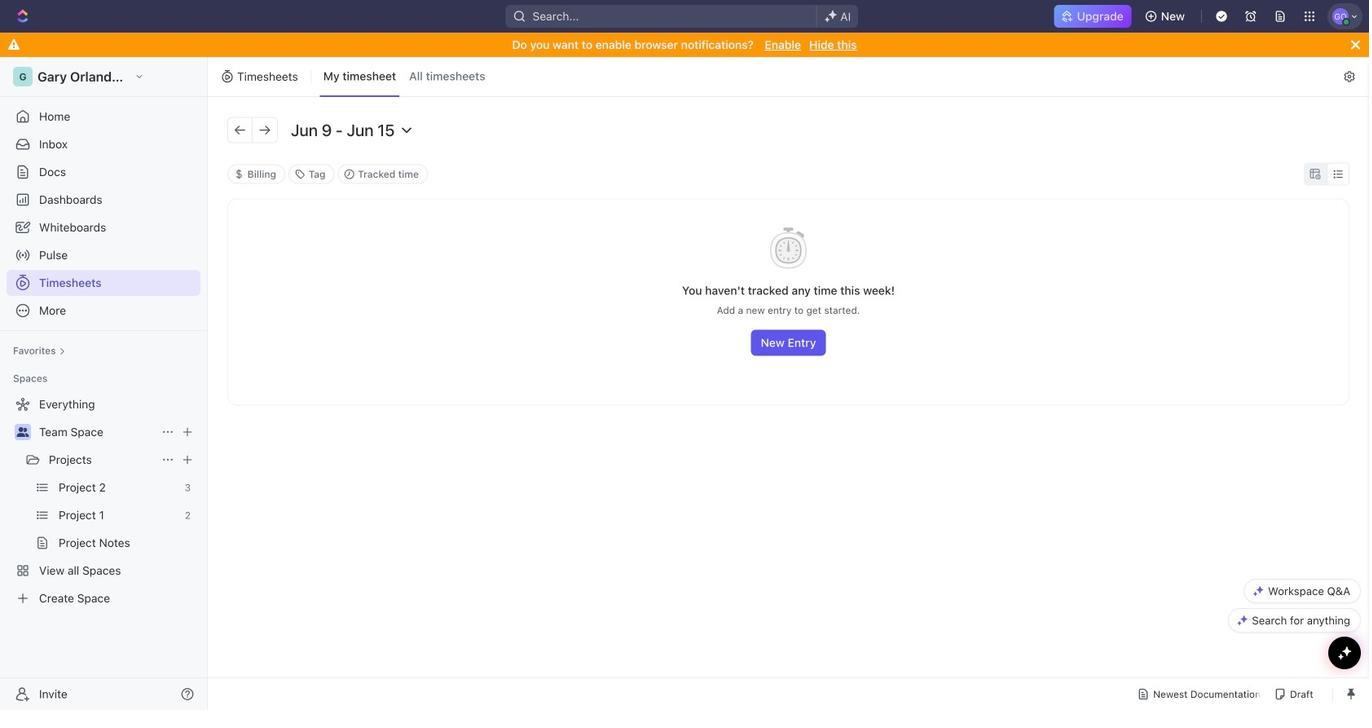 Task type: vqa. For each thing, say whether or not it's contained in the screenshot.
Yesterday
no



Task type: describe. For each thing, give the bounding box(es) containing it.
tree inside sidebar navigation
[[7, 391, 201, 611]]

user group image
[[17, 427, 29, 437]]

sidebar navigation
[[0, 57, 211, 710]]



Task type: locate. For each thing, give the bounding box(es) containing it.
tree
[[7, 391, 201, 611]]

gary orlando's workspace, , element
[[13, 67, 33, 86]]

tab list
[[320, 57, 489, 97]]



